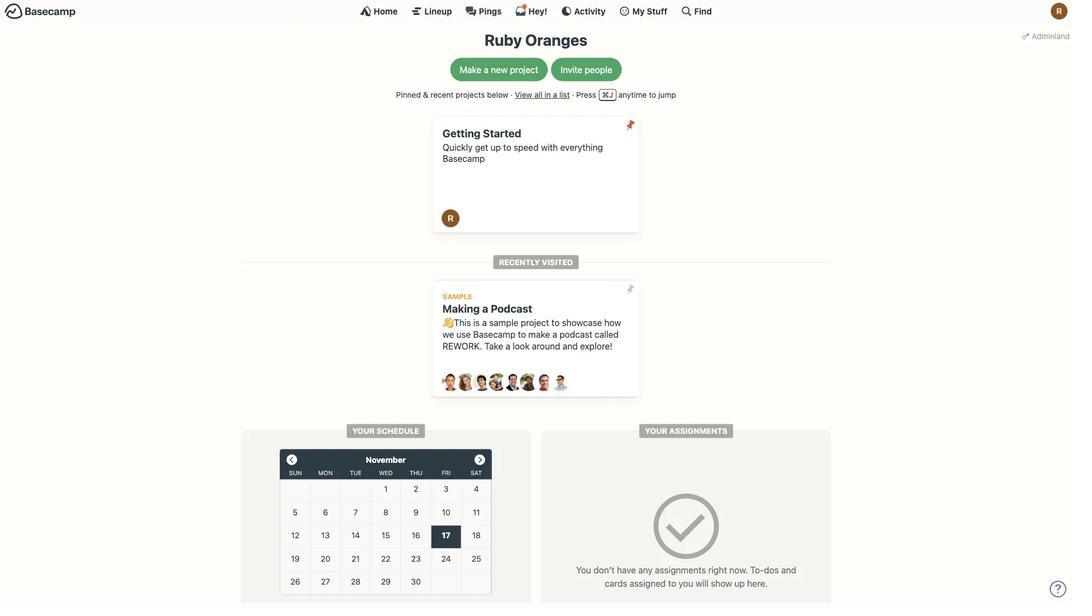Task type: locate. For each thing, give the bounding box(es) containing it.
explore!
[[580, 341, 612, 351]]

any
[[638, 565, 653, 575]]

how
[[604, 317, 621, 328]]

0 horizontal spatial ·
[[511, 90, 513, 99]]

up right 'get'
[[491, 142, 501, 152]]

sat
[[471, 469, 482, 476]]

and inside sample making a podcast 👋 this is a sample project to showcase how we use basecamp to make a podcast called rework. take a look around and explore!
[[563, 341, 578, 351]]

show
[[711, 578, 732, 589]]

recent
[[430, 90, 454, 99]]

2 · from the left
[[572, 90, 574, 99]]

will
[[696, 578, 709, 589]]

a right making
[[482, 302, 488, 315]]

0 vertical spatial up
[[491, 142, 501, 152]]

0 horizontal spatial ruby image
[[442, 209, 460, 227]]

now.
[[729, 565, 748, 575]]

everything
[[560, 142, 603, 152]]

1 vertical spatial project
[[521, 317, 549, 328]]

1 horizontal spatial your
[[645, 426, 667, 436]]

2 your from the left
[[645, 426, 667, 436]]

your left the schedule
[[352, 426, 375, 436]]

lineup
[[424, 6, 452, 16]]

your assignments
[[645, 426, 727, 436]]

rework.
[[443, 341, 482, 351]]

to
[[649, 90, 656, 99], [503, 142, 511, 152], [551, 317, 560, 328], [518, 329, 526, 340], [668, 578, 676, 589]]

basecamp
[[443, 153, 485, 164], [473, 329, 516, 340]]

your for your schedule
[[352, 426, 375, 436]]

👋
[[443, 317, 451, 328]]

1 vertical spatial and
[[781, 565, 796, 575]]

1 vertical spatial ruby image
[[442, 209, 460, 227]]

your
[[352, 426, 375, 436], [645, 426, 667, 436]]

called
[[595, 329, 619, 340]]

switch accounts image
[[4, 3, 76, 20]]

0 horizontal spatial your
[[352, 426, 375, 436]]

project up make
[[521, 317, 549, 328]]

a left new
[[484, 64, 489, 75]]

make a new project
[[460, 64, 538, 75]]

ruby image
[[1051, 3, 1068, 20], [442, 209, 460, 227]]

here.
[[747, 578, 768, 589]]

a left look
[[506, 341, 510, 351]]

schedule
[[377, 426, 419, 436]]

0 horizontal spatial up
[[491, 142, 501, 152]]

this
[[454, 317, 471, 328]]

jump
[[658, 90, 676, 99]]

1 your from the left
[[352, 426, 375, 436]]

josh fiske image
[[504, 373, 522, 391]]

a right is
[[482, 317, 487, 328]]

cheryl walters image
[[457, 373, 475, 391]]

and down the podcast
[[563, 341, 578, 351]]

you
[[679, 578, 693, 589]]

in
[[545, 90, 551, 99]]

· left "view"
[[511, 90, 513, 99]]

all
[[534, 90, 542, 99]]

activity
[[574, 6, 606, 16]]

stuff
[[647, 6, 667, 16]]

pings button
[[465, 6, 502, 17]]

my
[[632, 6, 645, 16]]

your left the assignments
[[645, 426, 667, 436]]

· right list
[[572, 90, 574, 99]]

home link
[[360, 6, 398, 17]]

find button
[[681, 6, 712, 17]]

0 vertical spatial basecamp
[[443, 153, 485, 164]]

visited
[[542, 258, 573, 267]]

and right to‑dos
[[781, 565, 796, 575]]

showcase
[[562, 317, 602, 328]]

1 vertical spatial up
[[734, 578, 745, 589]]

up down now. at the bottom of the page
[[734, 578, 745, 589]]

a right in
[[553, 90, 557, 99]]

adminland
[[1032, 31, 1070, 40]]

view all in a list link
[[515, 90, 570, 99]]

ruby
[[485, 31, 522, 49]]

assignments
[[669, 426, 727, 436]]

1 horizontal spatial and
[[781, 565, 796, 575]]

a up the around
[[552, 329, 557, 340]]

and
[[563, 341, 578, 351], [781, 565, 796, 575]]

we
[[443, 329, 454, 340]]

invite people link
[[551, 58, 622, 81]]

pinned
[[396, 90, 421, 99]]

to left you
[[668, 578, 676, 589]]

up
[[491, 142, 501, 152], [734, 578, 745, 589]]

assignments
[[655, 565, 706, 575]]

to inside you don't have any assignments right now. to‑dos and cards assigned to you will show up here.
[[668, 578, 676, 589]]

1 horizontal spatial up
[[734, 578, 745, 589]]

to inside getting started quickly get up to speed with everything basecamp
[[503, 142, 511, 152]]

to down "started"
[[503, 142, 511, 152]]

0 horizontal spatial and
[[563, 341, 578, 351]]

recently
[[499, 258, 540, 267]]

1 vertical spatial basecamp
[[473, 329, 516, 340]]

None submit
[[622, 116, 639, 134], [622, 280, 639, 298], [622, 116, 639, 134], [622, 280, 639, 298]]

find
[[694, 6, 712, 16]]

1 horizontal spatial ruby image
[[1051, 3, 1068, 20]]

basecamp inside sample making a podcast 👋 this is a sample project to showcase how we use basecamp to make a podcast called rework. take a look around and explore!
[[473, 329, 516, 340]]

my stuff button
[[619, 6, 667, 17]]

basecamp up take
[[473, 329, 516, 340]]

1 horizontal spatial ·
[[572, 90, 574, 99]]

making
[[443, 302, 480, 315]]

project right new
[[510, 64, 538, 75]]

hey!
[[528, 6, 547, 16]]

project
[[510, 64, 538, 75], [521, 317, 549, 328]]

don't
[[594, 565, 615, 575]]

and inside you don't have any assignments right now. to‑dos and cards assigned to you will show up here.
[[781, 565, 796, 575]]

a
[[484, 64, 489, 75], [553, 90, 557, 99], [482, 302, 488, 315], [482, 317, 487, 328], [552, 329, 557, 340], [506, 341, 510, 351]]

have
[[617, 565, 636, 575]]

tue
[[350, 469, 362, 476]]

projects
[[456, 90, 485, 99]]

0 vertical spatial and
[[563, 341, 578, 351]]

sample making a podcast 👋 this is a sample project to showcase how we use basecamp to make a podcast called rework. take a look around and explore!
[[443, 292, 621, 351]]

basecamp down quickly
[[443, 153, 485, 164]]



Task type: vqa. For each thing, say whether or not it's contained in the screenshot.
first ·
yes



Task type: describe. For each thing, give the bounding box(es) containing it.
nicole katz image
[[520, 373, 538, 391]]

you don't have any assignments right now. to‑dos and cards assigned to you will show up here.
[[576, 565, 796, 589]]

project inside sample making a podcast 👋 this is a sample project to showcase how we use basecamp to make a podcast called rework. take a look around and explore!
[[521, 317, 549, 328]]

make
[[460, 64, 481, 75]]

home
[[374, 6, 398, 16]]

people
[[585, 64, 612, 75]]

wed
[[379, 469, 393, 476]]

to up the podcast
[[551, 317, 560, 328]]

getting
[[443, 127, 481, 139]]

invite people
[[561, 64, 612, 75]]

your for your assignments
[[645, 426, 667, 436]]

new
[[491, 64, 508, 75]]

basecamp inside getting started quickly get up to speed with everything basecamp
[[443, 153, 485, 164]]

victor cooper image
[[551, 373, 569, 391]]

up inside getting started quickly get up to speed with everything basecamp
[[491, 142, 501, 152]]

jared davis image
[[473, 373, 491, 391]]

with
[[541, 142, 558, 152]]

⌘ j anytime to jump
[[602, 90, 676, 99]]

sample
[[489, 317, 518, 328]]

fri
[[442, 469, 451, 476]]

getting started quickly get up to speed with everything basecamp
[[443, 127, 603, 164]]

cards
[[605, 578, 627, 589]]

ruby oranges
[[485, 31, 587, 49]]

0 vertical spatial project
[[510, 64, 538, 75]]

look
[[513, 341, 530, 351]]

to left jump
[[649, 90, 656, 99]]

below
[[487, 90, 508, 99]]

oranges
[[525, 31, 587, 49]]

my stuff
[[632, 6, 667, 16]]

steve marsh image
[[535, 373, 553, 391]]

around
[[532, 341, 560, 351]]

view
[[515, 90, 532, 99]]

1 · from the left
[[511, 90, 513, 99]]

mon
[[318, 469, 333, 476]]

make a new project link
[[450, 58, 548, 81]]

pinned & recent projects below · view all in a list
[[396, 90, 570, 99]]

press
[[576, 90, 596, 99]]

invite
[[561, 64, 582, 75]]

take
[[484, 341, 503, 351]]

annie bryan image
[[442, 373, 460, 391]]

quickly
[[443, 142, 473, 152]]

use
[[456, 329, 471, 340]]

your schedule
[[352, 426, 419, 436]]

you
[[576, 565, 591, 575]]

0 vertical spatial ruby image
[[1051, 3, 1068, 20]]

assigned
[[630, 578, 666, 589]]

j
[[609, 90, 613, 99]]

november
[[366, 455, 406, 465]]

⌘
[[602, 90, 609, 99]]

adminland link
[[1019, 28, 1072, 44]]

activity link
[[561, 6, 606, 17]]

main element
[[0, 0, 1072, 22]]

jennifer young image
[[489, 373, 506, 391]]

make
[[528, 329, 550, 340]]

lineup link
[[411, 6, 452, 17]]

sun
[[289, 469, 302, 476]]

speed
[[514, 142, 539, 152]]

list
[[559, 90, 570, 99]]

to up look
[[518, 329, 526, 340]]

sample
[[443, 292, 472, 301]]

is
[[473, 317, 480, 328]]

to‑dos
[[750, 565, 779, 575]]

anytime
[[618, 90, 647, 99]]

thu
[[410, 469, 422, 476]]

get
[[475, 142, 488, 152]]

podcast
[[491, 302, 532, 315]]

· press
[[572, 90, 596, 99]]

right
[[708, 565, 727, 575]]

podcast
[[559, 329, 592, 340]]

up inside you don't have any assignments right now. to‑dos and cards assigned to you will show up here.
[[734, 578, 745, 589]]

pings
[[479, 6, 502, 16]]

hey! button
[[515, 4, 547, 17]]

started
[[483, 127, 521, 139]]

&
[[423, 90, 428, 99]]

recently visited
[[499, 258, 573, 267]]



